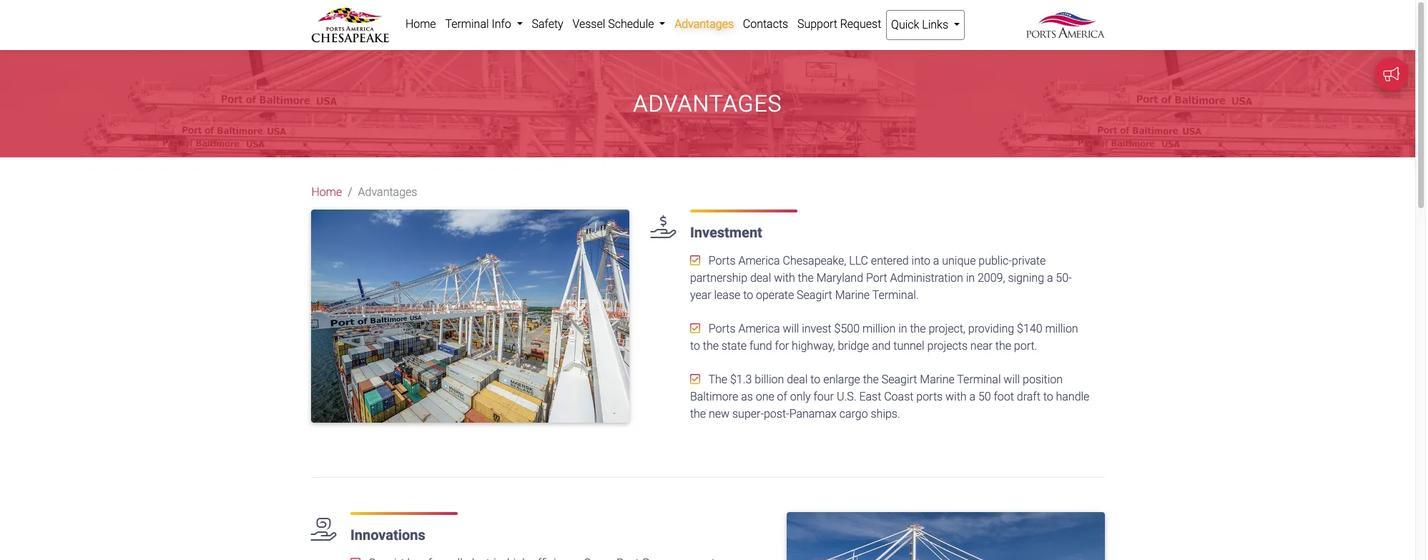 Task type: describe. For each thing, give the bounding box(es) containing it.
to inside ports america chesapeake, llc entered into a unique public-private partnership deal with the maryland port administration in 2009, signing a 50- year lease to operate seagirt marine terminal.
[[744, 289, 754, 302]]

super-
[[733, 407, 764, 421]]

terminal info
[[445, 17, 514, 31]]

seagirt inside the $1.3 billion deal to enlarge the seagirt marine terminal will position baltimore as one of only four u.s. east coast ports with a 50 foot draft to handle the new super-post-panamax cargo ships.
[[882, 373, 918, 387]]

cargo
[[840, 407, 868, 421]]

$500
[[835, 322, 860, 336]]

0 horizontal spatial a
[[934, 254, 940, 268]]

ships.
[[871, 407, 901, 421]]

east
[[860, 390, 882, 404]]

will inside the $1.3 billion deal to enlarge the seagirt marine terminal will position baltimore as one of only four u.s. east coast ports with a 50 foot draft to handle the new super-post-panamax cargo ships.
[[1004, 373, 1020, 387]]

0 vertical spatial advantages
[[675, 17, 734, 31]]

check square image
[[690, 255, 700, 266]]

america for chesapeake,
[[739, 254, 780, 268]]

the left state
[[703, 339, 719, 353]]

terminal inside the $1.3 billion deal to enlarge the seagirt marine terminal will position baltimore as one of only four u.s. east coast ports with a 50 foot draft to handle the new super-post-panamax cargo ships.
[[958, 373, 1001, 387]]

50
[[979, 390, 991, 404]]

in inside ports america chesapeake, llc entered into a unique public-private partnership deal with the maryland port administration in 2009, signing a 50- year lease to operate seagirt marine terminal.
[[966, 271, 975, 285]]

vessel schedule
[[573, 17, 657, 31]]

public-
[[979, 254, 1012, 268]]

tunnel
[[894, 339, 925, 353]]

support
[[798, 17, 838, 31]]

signing
[[1008, 271, 1045, 285]]

contacts
[[743, 17, 789, 31]]

2009,
[[978, 271, 1006, 285]]

ports america will invest $500 million in the project, providing $140 million to the state fund for highway, bridge and tunnel projects near the port.
[[690, 322, 1079, 353]]

providing
[[969, 322, 1015, 336]]

near
[[971, 339, 993, 353]]

support request link
[[793, 10, 886, 39]]

foot
[[994, 390, 1015, 404]]

1 vertical spatial a
[[1047, 271, 1054, 285]]

the
[[709, 373, 728, 387]]

year
[[690, 289, 712, 302]]

private
[[1012, 254, 1046, 268]]

projects
[[928, 339, 968, 353]]

new
[[709, 407, 730, 421]]

to up four
[[811, 373, 821, 387]]

with inside ports america chesapeake, llc entered into a unique public-private partnership deal with the maryland port administration in 2009, signing a 50- year lease to operate seagirt marine terminal.
[[774, 271, 795, 285]]

bridge
[[838, 339, 869, 353]]

baltimore
[[690, 390, 739, 404]]

chesapeake,
[[783, 254, 847, 268]]

of
[[777, 390, 788, 404]]

investment
[[690, 224, 763, 241]]

ports
[[917, 390, 943, 404]]

advantages link
[[670, 10, 739, 39]]

in inside ports america will invest $500 million in the project, providing $140 million to the state fund for highway, bridge and tunnel projects near the port.
[[899, 322, 908, 336]]

terminal.
[[873, 289, 919, 302]]

to down position
[[1044, 390, 1054, 404]]

2 vertical spatial advantages
[[358, 186, 417, 199]]

seagirt inside ports america chesapeake, llc entered into a unique public-private partnership deal with the maryland port administration in 2009, signing a 50- year lease to operate seagirt marine terminal.
[[797, 289, 833, 302]]

1 vertical spatial advantages
[[634, 90, 782, 117]]

request
[[840, 17, 882, 31]]

draft
[[1017, 390, 1041, 404]]

check square image for the $1.3 billion deal to enlarge the seagirt marine terminal will position baltimore as one of only four u.s. east coast ports with a 50 foot draft to handle the new super-post-panamax cargo ships.
[[690, 374, 700, 385]]

0 vertical spatial home link
[[401, 10, 441, 39]]

highway,
[[792, 339, 835, 353]]

billion
[[755, 373, 784, 387]]

safety link
[[527, 10, 568, 39]]

vessel schedule link
[[568, 10, 670, 39]]

partnership
[[690, 271, 748, 285]]

ports for ports america will invest $500 million in the project, providing $140 million to the state fund for highway, bridge and tunnel projects near the port.
[[709, 322, 736, 336]]

investment image
[[311, 210, 629, 423]]



Task type: vqa. For each thing, say whether or not it's contained in the screenshot.
new
yes



Task type: locate. For each thing, give the bounding box(es) containing it.
will inside ports america will invest $500 million in the project, providing $140 million to the state fund for highway, bridge and tunnel projects near the port.
[[783, 322, 799, 336]]

in up tunnel
[[899, 322, 908, 336]]

1 vertical spatial deal
[[787, 373, 808, 387]]

america for will
[[739, 322, 780, 336]]

ports for ports america chesapeake, llc entered into a unique public-private partnership deal with the maryland port administration in 2009, signing a 50- year lease to operate seagirt marine terminal.
[[709, 254, 736, 268]]

marine
[[835, 289, 870, 302], [920, 373, 955, 387]]

four
[[814, 390, 834, 404]]

the down providing
[[996, 339, 1012, 353]]

2 horizontal spatial a
[[1047, 271, 1054, 285]]

deal up only
[[787, 373, 808, 387]]

with up operate
[[774, 271, 795, 285]]

handle
[[1056, 390, 1090, 404]]

1 vertical spatial seagirt
[[882, 373, 918, 387]]

1 horizontal spatial home link
[[401, 10, 441, 39]]

deal
[[750, 271, 771, 285], [787, 373, 808, 387]]

1 horizontal spatial in
[[966, 271, 975, 285]]

to right 'lease'
[[744, 289, 754, 302]]

the up tunnel
[[910, 322, 926, 336]]

0 horizontal spatial million
[[863, 322, 896, 336]]

post-
[[764, 407, 790, 421]]

america up operate
[[739, 254, 780, 268]]

marine inside the $1.3 billion deal to enlarge the seagirt marine terminal will position baltimore as one of only four u.s. east coast ports with a 50 foot draft to handle the new super-post-panamax cargo ships.
[[920, 373, 955, 387]]

the
[[798, 271, 814, 285], [910, 322, 926, 336], [703, 339, 719, 353], [996, 339, 1012, 353], [863, 373, 879, 387], [690, 407, 706, 421]]

0 vertical spatial terminal
[[445, 17, 489, 31]]

check square image down innovations
[[351, 558, 361, 560]]

ports
[[709, 254, 736, 268], [709, 322, 736, 336]]

deal up operate
[[750, 271, 771, 285]]

fund
[[750, 339, 773, 353]]

will up for at the bottom right
[[783, 322, 799, 336]]

to
[[744, 289, 754, 302], [690, 339, 700, 353], [811, 373, 821, 387], [1044, 390, 1054, 404]]

0 vertical spatial check square image
[[690, 323, 700, 334]]

1 vertical spatial home link
[[312, 184, 342, 201]]

1 horizontal spatial a
[[970, 390, 976, 404]]

million
[[863, 322, 896, 336], [1046, 322, 1079, 336]]

coast
[[884, 390, 914, 404]]

unique
[[942, 254, 976, 268]]

1 horizontal spatial will
[[1004, 373, 1020, 387]]

0 vertical spatial marine
[[835, 289, 870, 302]]

the inside ports america chesapeake, llc entered into a unique public-private partnership deal with the maryland port administration in 2009, signing a 50- year lease to operate seagirt marine terminal.
[[798, 271, 814, 285]]

1 vertical spatial in
[[899, 322, 908, 336]]

llc
[[849, 254, 869, 268]]

in
[[966, 271, 975, 285], [899, 322, 908, 336]]

2 ports from the top
[[709, 322, 736, 336]]

to inside ports america will invest $500 million in the project, providing $140 million to the state fund for highway, bridge and tunnel projects near the port.
[[690, 339, 700, 353]]

0 vertical spatial seagirt
[[797, 289, 833, 302]]

america up fund on the right of page
[[739, 322, 780, 336]]

to left state
[[690, 339, 700, 353]]

0 horizontal spatial marine
[[835, 289, 870, 302]]

1 horizontal spatial terminal
[[958, 373, 1001, 387]]

ports up partnership
[[709, 254, 736, 268]]

operate
[[756, 289, 794, 302]]

check square image left the
[[690, 374, 700, 385]]

0 horizontal spatial terminal
[[445, 17, 489, 31]]

administration
[[890, 271, 964, 285]]

with inside the $1.3 billion deal to enlarge the seagirt marine terminal will position baltimore as one of only four u.s. east coast ports with a 50 foot draft to handle the new super-post-panamax cargo ships.
[[946, 390, 967, 404]]

u.s.
[[837, 390, 857, 404]]

million right $140
[[1046, 322, 1079, 336]]

1 horizontal spatial million
[[1046, 322, 1079, 336]]

$1.3
[[730, 373, 752, 387]]

america
[[739, 254, 780, 268], [739, 322, 780, 336]]

million up and
[[863, 322, 896, 336]]

marine inside ports america chesapeake, llc entered into a unique public-private partnership deal with the maryland port administration in 2009, signing a 50- year lease to operate seagirt marine terminal.
[[835, 289, 870, 302]]

only
[[790, 390, 811, 404]]

into
[[912, 254, 931, 268]]

0 horizontal spatial deal
[[750, 271, 771, 285]]

2 vertical spatial a
[[970, 390, 976, 404]]

home link
[[401, 10, 441, 39], [312, 184, 342, 201]]

vessel
[[573, 17, 606, 31]]

with
[[774, 271, 795, 285], [946, 390, 967, 404]]

1 horizontal spatial seagirt
[[882, 373, 918, 387]]

schedule
[[608, 17, 654, 31]]

seagirt
[[797, 289, 833, 302], [882, 373, 918, 387]]

maryland
[[817, 271, 864, 285]]

1 vertical spatial check square image
[[690, 374, 700, 385]]

1 ports from the top
[[709, 254, 736, 268]]

with right ports
[[946, 390, 967, 404]]

$140
[[1017, 322, 1043, 336]]

support request
[[798, 17, 882, 31]]

ports america chesapeake, llc entered into a unique public-private partnership deal with the maryland port administration in 2009, signing a 50- year lease to operate seagirt marine terminal.
[[690, 254, 1072, 302]]

0 vertical spatial a
[[934, 254, 940, 268]]

0 horizontal spatial home link
[[312, 184, 342, 201]]

1 vertical spatial terminal
[[958, 373, 1001, 387]]

0 horizontal spatial in
[[899, 322, 908, 336]]

panamax
[[790, 407, 837, 421]]

50-
[[1056, 271, 1072, 285]]

seagirt down maryland
[[797, 289, 833, 302]]

1 vertical spatial will
[[1004, 373, 1020, 387]]

lease
[[714, 289, 741, 302]]

0 horizontal spatial with
[[774, 271, 795, 285]]

a right into
[[934, 254, 940, 268]]

deal inside ports america chesapeake, llc entered into a unique public-private partnership deal with the maryland port administration in 2009, signing a 50- year lease to operate seagirt marine terminal.
[[750, 271, 771, 285]]

terminal up '50'
[[958, 373, 1001, 387]]

seagirt up coast
[[882, 373, 918, 387]]

america inside ports america will invest $500 million in the project, providing $140 million to the state fund for highway, bridge and tunnel projects near the port.
[[739, 322, 780, 336]]

0 vertical spatial deal
[[750, 271, 771, 285]]

1 horizontal spatial marine
[[920, 373, 955, 387]]

2 vertical spatial check square image
[[351, 558, 361, 560]]

1 horizontal spatial with
[[946, 390, 967, 404]]

0 horizontal spatial home
[[312, 186, 342, 199]]

as
[[741, 390, 753, 404]]

the down chesapeake,
[[798, 271, 814, 285]]

in down unique
[[966, 271, 975, 285]]

terminal info link
[[441, 10, 527, 39]]

1 america from the top
[[739, 254, 780, 268]]

marine up ports
[[920, 373, 955, 387]]

america inside ports america chesapeake, llc entered into a unique public-private partnership deal with the maryland port administration in 2009, signing a 50- year lease to operate seagirt marine terminal.
[[739, 254, 780, 268]]

check square image down year
[[690, 323, 700, 334]]

ports inside ports america chesapeake, llc entered into a unique public-private partnership deal with the maryland port administration in 2009, signing a 50- year lease to operate seagirt marine terminal.
[[709, 254, 736, 268]]

1 horizontal spatial home
[[406, 17, 436, 31]]

0 horizontal spatial seagirt
[[797, 289, 833, 302]]

0 vertical spatial in
[[966, 271, 975, 285]]

will up foot
[[1004, 373, 1020, 387]]

advantages
[[675, 17, 734, 31], [634, 90, 782, 117], [358, 186, 417, 199]]

check square image
[[690, 323, 700, 334], [690, 374, 700, 385], [351, 558, 361, 560]]

1 vertical spatial with
[[946, 390, 967, 404]]

a left 50-
[[1047, 271, 1054, 285]]

innovations image
[[787, 513, 1105, 560]]

2 million from the left
[[1046, 322, 1079, 336]]

0 horizontal spatial will
[[783, 322, 799, 336]]

home
[[406, 17, 436, 31], [312, 186, 342, 199]]

project,
[[929, 322, 966, 336]]

0 vertical spatial will
[[783, 322, 799, 336]]

position
[[1023, 373, 1063, 387]]

1 million from the left
[[863, 322, 896, 336]]

the left the new
[[690, 407, 706, 421]]

invest
[[802, 322, 832, 336]]

terminal left info
[[445, 17, 489, 31]]

marine down maryland
[[835, 289, 870, 302]]

0 vertical spatial america
[[739, 254, 780, 268]]

info
[[492, 17, 511, 31]]

0 vertical spatial home
[[406, 17, 436, 31]]

the up 'east'
[[863, 373, 879, 387]]

1 vertical spatial home
[[312, 186, 342, 199]]

a left '50'
[[970, 390, 976, 404]]

entered
[[871, 254, 909, 268]]

one
[[756, 390, 775, 404]]

1 vertical spatial marine
[[920, 373, 955, 387]]

1 vertical spatial ports
[[709, 322, 736, 336]]

will
[[783, 322, 799, 336], [1004, 373, 1020, 387]]

a inside the $1.3 billion deal to enlarge the seagirt marine terminal will position baltimore as one of only four u.s. east coast ports with a 50 foot draft to handle the new super-post-panamax cargo ships.
[[970, 390, 976, 404]]

0 vertical spatial ports
[[709, 254, 736, 268]]

contacts link
[[739, 10, 793, 39]]

terminal
[[445, 17, 489, 31], [958, 373, 1001, 387]]

for
[[775, 339, 789, 353]]

innovations
[[351, 527, 426, 544]]

and
[[872, 339, 891, 353]]

port.
[[1014, 339, 1038, 353]]

state
[[722, 339, 747, 353]]

2 america from the top
[[739, 322, 780, 336]]

ports inside ports america will invest $500 million in the project, providing $140 million to the state fund for highway, bridge and tunnel projects near the port.
[[709, 322, 736, 336]]

ports up state
[[709, 322, 736, 336]]

1 horizontal spatial deal
[[787, 373, 808, 387]]

check square image for ports america will invest $500 million in the project, providing $140 million to the state fund for highway, bridge and tunnel projects near the port.
[[690, 323, 700, 334]]

1 vertical spatial america
[[739, 322, 780, 336]]

terminal inside terminal info link
[[445, 17, 489, 31]]

the $1.3 billion deal to enlarge the seagirt marine terminal will position baltimore as one of only four u.s. east coast ports with a 50 foot draft to handle the new super-post-panamax cargo ships.
[[690, 373, 1090, 421]]

a
[[934, 254, 940, 268], [1047, 271, 1054, 285], [970, 390, 976, 404]]

enlarge
[[824, 373, 861, 387]]

deal inside the $1.3 billion deal to enlarge the seagirt marine terminal will position baltimore as one of only four u.s. east coast ports with a 50 foot draft to handle the new super-post-panamax cargo ships.
[[787, 373, 808, 387]]

0 vertical spatial with
[[774, 271, 795, 285]]

port
[[866, 271, 888, 285]]

safety
[[532, 17, 564, 31]]



